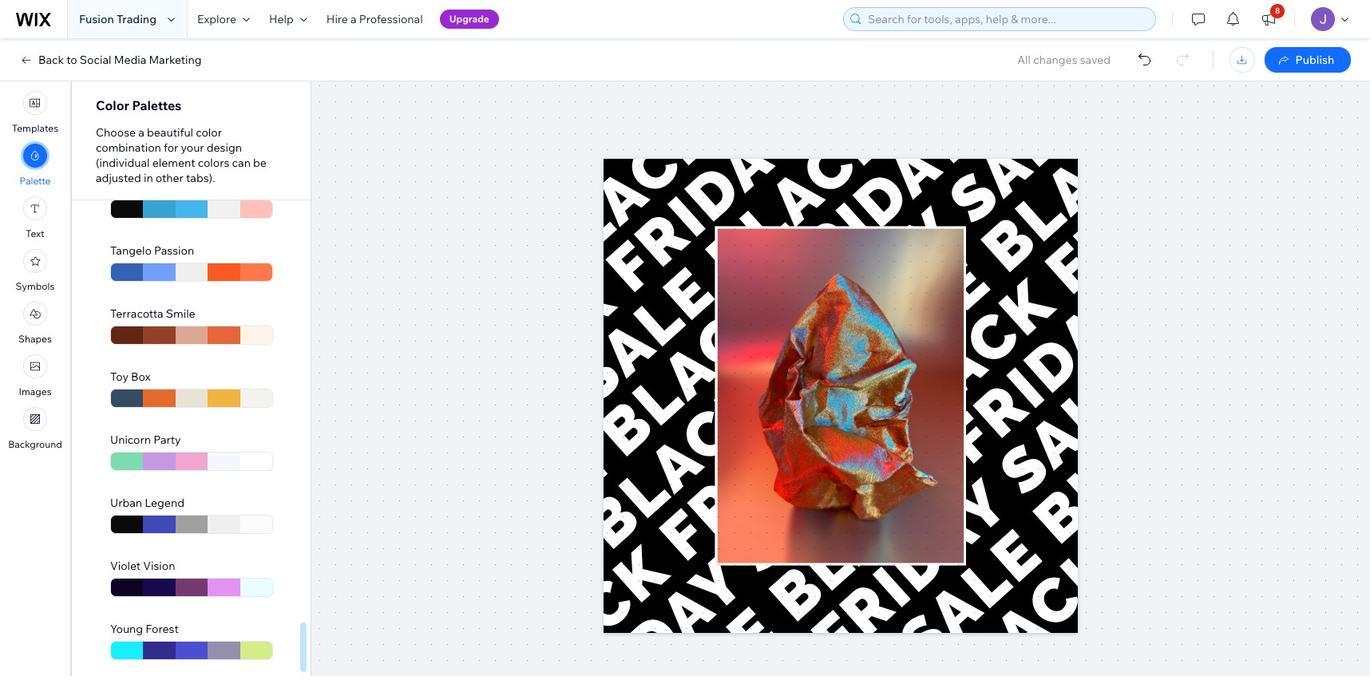 Task type: locate. For each thing, give the bounding box(es) containing it.
marketing
[[149, 53, 202, 67]]

background button
[[8, 407, 62, 450]]

saved
[[1080, 53, 1111, 67]]

menu
[[0, 86, 70, 455]]

hire a professional
[[327, 12, 423, 26]]

back to social media marketing
[[38, 53, 202, 67]]

media
[[114, 53, 146, 67]]

young
[[110, 622, 143, 637]]

can
[[232, 156, 251, 170]]

passion
[[154, 244, 194, 258]]

palettes
[[132, 97, 182, 113]]

a inside choose a beautiful color combination for your design (individual element colors can be adjusted in other tabs).
[[138, 125, 144, 140]]

trading
[[117, 12, 157, 26]]

shapes button
[[18, 302, 52, 345]]

violet
[[110, 559, 141, 573]]

back to social media marketing button
[[19, 53, 202, 67]]

publish button
[[1265, 47, 1351, 73]]

a right hire
[[351, 12, 357, 26]]

legend
[[145, 496, 184, 510]]

0 horizontal spatial a
[[138, 125, 144, 140]]

1 vertical spatial a
[[138, 125, 144, 140]]

templates button
[[12, 91, 58, 134]]

social
[[80, 53, 111, 67]]

hire
[[327, 12, 348, 26]]

a
[[351, 12, 357, 26], [138, 125, 144, 140]]

tangelo passion
[[110, 244, 194, 258]]

fusion trading
[[79, 12, 157, 26]]

changes
[[1034, 53, 1078, 67]]

other
[[156, 171, 184, 185]]

symbols button
[[16, 249, 55, 292]]

beautiful
[[147, 125, 193, 140]]

fusion
[[79, 12, 114, 26]]

0 vertical spatial a
[[351, 12, 357, 26]]

choose a beautiful color combination for your design (individual element colors can be adjusted in other tabs).
[[96, 125, 267, 185]]

8
[[1275, 6, 1280, 16]]

forest
[[146, 622, 179, 637]]

terracotta
[[110, 307, 163, 321]]

vision
[[143, 559, 175, 573]]

upgrade
[[449, 13, 489, 25]]

smile
[[166, 307, 195, 321]]

hire a professional link
[[317, 0, 433, 38]]

1 horizontal spatial a
[[351, 12, 357, 26]]

menu containing templates
[[0, 86, 70, 455]]

a up combination
[[138, 125, 144, 140]]

help button
[[260, 0, 317, 38]]

professional
[[359, 12, 423, 26]]

Search for tools, apps, help & more... field
[[863, 8, 1151, 30]]

explore
[[197, 12, 236, 26]]

violet vision
[[110, 559, 175, 573]]

color palettes
[[96, 97, 182, 113]]



Task type: describe. For each thing, give the bounding box(es) containing it.
unicorn party
[[110, 433, 181, 447]]

choose
[[96, 125, 136, 140]]

color
[[96, 97, 129, 113]]

for
[[164, 141, 178, 155]]

(individual
[[96, 156, 150, 170]]

publish
[[1296, 53, 1335, 67]]

young forest
[[110, 622, 179, 637]]

images
[[19, 386, 52, 398]]

urban
[[110, 496, 142, 510]]

help
[[269, 12, 294, 26]]

text button
[[23, 196, 47, 240]]

8 button
[[1252, 0, 1287, 38]]

all
[[1018, 53, 1031, 67]]

party
[[153, 433, 181, 447]]

combination
[[96, 141, 161, 155]]

your
[[181, 141, 204, 155]]

adjusted
[[96, 171, 141, 185]]

symbols
[[16, 280, 55, 292]]

toy box
[[110, 370, 151, 384]]

tangelo
[[110, 244, 152, 258]]

in
[[144, 171, 153, 185]]

urban legend
[[110, 496, 184, 510]]

design
[[207, 141, 242, 155]]

text
[[26, 228, 44, 240]]

tabs).
[[186, 171, 215, 185]]

a for professional
[[351, 12, 357, 26]]

back
[[38, 53, 64, 67]]

palette button
[[20, 144, 51, 187]]

unicorn
[[110, 433, 151, 447]]

images button
[[19, 355, 52, 398]]

all changes saved
[[1018, 53, 1111, 67]]

colors
[[198, 156, 230, 170]]

palette
[[20, 175, 51, 187]]

element
[[152, 156, 195, 170]]

shapes
[[18, 333, 52, 345]]

to
[[67, 53, 77, 67]]

terracotta smile
[[110, 307, 195, 321]]

upgrade button
[[440, 10, 499, 29]]

box
[[131, 370, 151, 384]]

toy
[[110, 370, 129, 384]]

templates
[[12, 122, 58, 134]]

a for beautiful
[[138, 125, 144, 140]]

be
[[253, 156, 267, 170]]

color
[[196, 125, 222, 140]]

background
[[8, 438, 62, 450]]



Task type: vqa. For each thing, say whether or not it's contained in the screenshot.
'Explore'
yes



